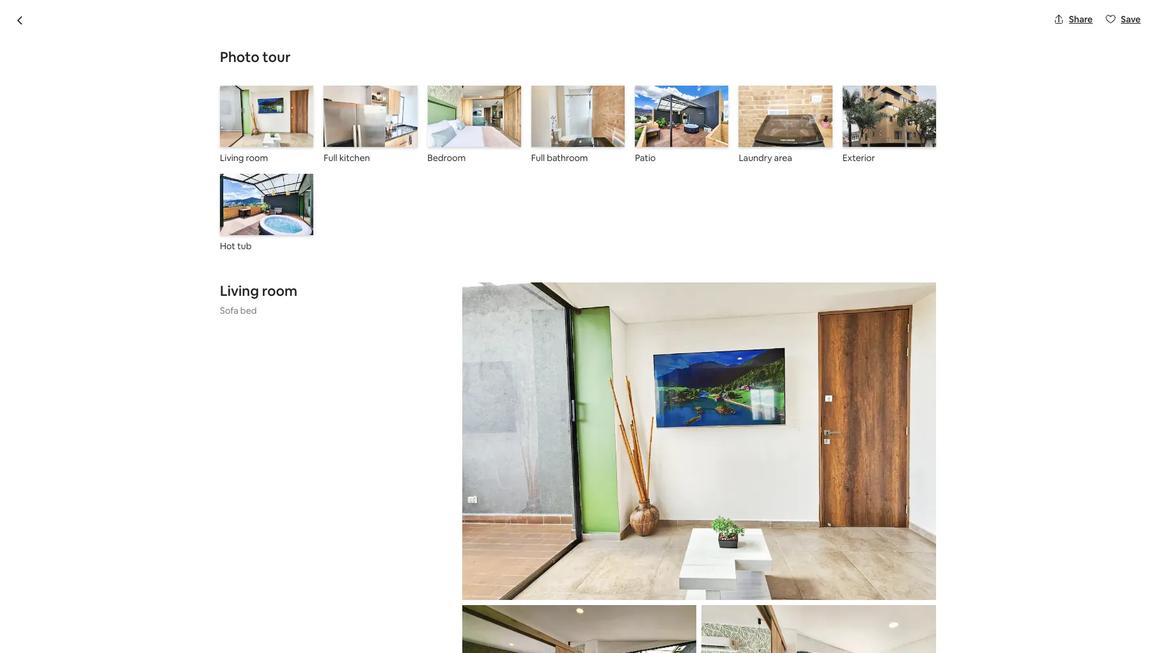 Task type: vqa. For each thing, say whether or not it's contained in the screenshot.
THE HOT
yes



Task type: locate. For each thing, give the bounding box(es) containing it.
exterior button
[[843, 86, 937, 164]]

patio button
[[635, 86, 729, 164]]

living for living room sofa bed
[[220, 282, 259, 300]]

0 horizontal spatial save button
[[896, 88, 942, 110]]

2 living from the top
[[220, 282, 259, 300]]

living down new
[[220, 152, 244, 164]]

save inside photo tour dialog
[[1122, 13, 1142, 25]]

· for ·
[[255, 93, 258, 106]]

full bathroom image 1 image
[[532, 86, 625, 147], [532, 86, 625, 147]]

liv701 exclusivo penthouse image 4 image
[[763, 122, 937, 297]]

· left cali,
[[322, 93, 324, 106]]

2/6/2024
[[825, 571, 863, 582]]

living for living room
[[220, 152, 244, 164]]

1 horizontal spatial save button
[[1101, 8, 1147, 30]]

1 horizontal spatial ·
[[322, 93, 324, 106]]

1 vertical spatial save button
[[896, 88, 942, 110]]

liv701 exclusivo penthouse image 5 image
[[763, 302, 937, 473]]

0 vertical spatial room
[[246, 152, 268, 164]]

save for save button corresponding to top the 'share' button
[[1122, 13, 1142, 25]]

full
[[324, 152, 338, 164], [532, 152, 545, 164]]

taxes
[[766, 527, 788, 539]]

2 · from the left
[[322, 93, 324, 106]]

1 · from the left
[[255, 93, 258, 106]]

liv701 exclusivo penthouse image 2 image
[[584, 122, 758, 297]]

full left bathroom
[[532, 152, 545, 164]]

show all photos button
[[820, 436, 921, 458]]

photo
[[220, 48, 260, 66]]

bedroom
[[428, 152, 466, 164]]

living up bed
[[220, 282, 259, 300]]

1 horizontal spatial share
[[1070, 13, 1094, 25]]

· cali, valle del cauca, colombia
[[322, 93, 458, 106]]

full left kitchen
[[324, 152, 338, 164]]

total
[[714, 527, 734, 539]]

laundry area button
[[739, 86, 833, 164]]

1 living from the top
[[220, 152, 244, 164]]

󰀃
[[263, 92, 268, 104]]

1 horizontal spatial share button
[[1049, 8, 1099, 30]]

penthouse
[[351, 65, 434, 87]]

1 vertical spatial save
[[917, 93, 937, 105]]

bed
[[241, 306, 257, 317]]

save
[[1122, 13, 1142, 25], [917, 93, 937, 105]]

hot tub image 1 image
[[220, 174, 314, 236], [220, 174, 314, 236]]

0 vertical spatial share
[[1070, 13, 1094, 25]]

exterior image 1 image
[[843, 86, 937, 147], [843, 86, 937, 147]]

living room sofa bed
[[220, 282, 298, 317]]

0 horizontal spatial full
[[324, 152, 338, 164]]

0 horizontal spatial share
[[865, 93, 889, 105]]

room for living room sofa bed
[[262, 282, 298, 300]]

living room image 2 image
[[462, 606, 697, 654], [462, 606, 697, 654]]

0 vertical spatial save
[[1122, 13, 1142, 25]]

$359 total before taxes
[[714, 509, 788, 539]]

bedroom image 1 image
[[428, 86, 521, 147], [428, 86, 521, 147]]

room
[[246, 152, 268, 164], [262, 282, 298, 300]]

1 vertical spatial share button
[[844, 88, 894, 110]]

· for · cali, valle del cauca, colombia
[[322, 93, 324, 106]]

full inside full kitchen button
[[324, 152, 338, 164]]

tub
[[237, 241, 252, 252]]

share for leftmost the 'share' button
[[865, 93, 889, 105]]

living
[[220, 152, 244, 164], [220, 282, 259, 300]]

hot tub
[[220, 241, 252, 252]]

liv701 exclusivo penthouse
[[220, 65, 434, 87]]

superhost
[[274, 93, 317, 104]]

del
[[372, 93, 385, 104]]

save button for top the 'share' button
[[1101, 8, 1147, 30]]

liv701
[[220, 65, 271, 87]]

0 vertical spatial living
[[220, 152, 244, 164]]

1 horizontal spatial full
[[532, 152, 545, 164]]

room inside living room "button"
[[246, 152, 268, 164]]

share inside photo tour dialog
[[1070, 13, 1094, 25]]

save button
[[1101, 8, 1147, 30], [896, 88, 942, 110]]

liv701 exclusivo penthouse image 1 image
[[220, 122, 578, 473]]

cauca,
[[387, 93, 416, 104]]

1 vertical spatial room
[[262, 282, 298, 300]]

0 horizontal spatial share button
[[844, 88, 894, 110]]

daniel is a superhost. learn more about daniel. image
[[602, 493, 638, 529], [602, 493, 638, 529]]

share button
[[1049, 8, 1099, 30], [844, 88, 894, 110]]

2 full from the left
[[532, 152, 545, 164]]

· left 󰀃
[[255, 93, 258, 106]]

laundry area image 1 image
[[739, 86, 833, 147], [739, 86, 833, 147]]

1 horizontal spatial save
[[1122, 13, 1142, 25]]

share
[[1070, 13, 1094, 25], [865, 93, 889, 105]]

patio image 1 image
[[635, 86, 729, 147], [635, 86, 729, 147]]

living inside "button"
[[220, 152, 244, 164]]

full kitchen image 1 image
[[324, 86, 418, 147], [324, 86, 418, 147]]

living room image 3 image
[[702, 606, 937, 654], [702, 606, 937, 654]]

1 full from the left
[[324, 152, 338, 164]]

1 vertical spatial living
[[220, 282, 259, 300]]

Start your search search field
[[482, 10, 674, 41]]

full bathroom
[[532, 152, 588, 164]]

1 vertical spatial share
[[865, 93, 889, 105]]

all
[[870, 441, 879, 453]]

living room image 1 image
[[220, 86, 314, 147], [220, 86, 314, 147], [462, 283, 937, 601], [462, 283, 937, 601]]

bathroom
[[547, 152, 588, 164]]

0 horizontal spatial ·
[[255, 93, 258, 106]]

kitchen
[[340, 152, 370, 164]]

0 vertical spatial save button
[[1101, 8, 1147, 30]]

room inside 'living room sofa bed'
[[262, 282, 298, 300]]

living room button
[[220, 86, 314, 164]]

new
[[232, 93, 250, 104]]

full inside full bathroom button
[[532, 152, 545, 164]]

·
[[255, 93, 258, 106], [322, 93, 324, 106]]

save for save button related to leftmost the 'share' button
[[917, 93, 937, 105]]

0 horizontal spatial save
[[917, 93, 937, 105]]

living inside 'living room sofa bed'
[[220, 282, 259, 300]]



Task type: describe. For each thing, give the bounding box(es) containing it.
valle
[[349, 93, 370, 104]]

save button for leftmost the 'share' button
[[896, 88, 942, 110]]

room for living room
[[246, 152, 268, 164]]

show all photos
[[845, 441, 911, 453]]

sofa
[[220, 306, 239, 317]]

cali, valle del cauca, colombia button
[[329, 91, 458, 106]]

liv701 exclusivo penthouse image 3 image
[[584, 302, 758, 473]]

show
[[845, 441, 868, 453]]

photo tour
[[220, 48, 291, 66]]

full for full bathroom
[[532, 152, 545, 164]]

exclusivo
[[275, 65, 347, 87]]

hot
[[220, 241, 235, 252]]

laundry area
[[739, 152, 793, 164]]

$359
[[714, 509, 746, 527]]

full kitchen button
[[324, 86, 418, 164]]

2/1/2024
[[722, 571, 758, 582]]

laundry
[[739, 152, 773, 164]]

exterior
[[843, 152, 876, 164]]

colombia
[[418, 93, 458, 104]]

living room
[[220, 152, 268, 164]]

full kitchen
[[324, 152, 370, 164]]

full bathroom button
[[532, 86, 625, 164]]

area
[[775, 152, 793, 164]]

0 vertical spatial share button
[[1049, 8, 1099, 30]]

share for top the 'share' button
[[1070, 13, 1094, 25]]

bedroom button
[[428, 86, 521, 164]]

photos
[[881, 441, 911, 453]]

photo tour dialog
[[0, 0, 1157, 654]]

tour
[[263, 48, 291, 66]]

before
[[736, 527, 764, 539]]

hot tub button
[[220, 174, 314, 252]]

full for full kitchen
[[324, 152, 338, 164]]

patio
[[635, 152, 656, 164]]

cali,
[[329, 93, 348, 104]]



